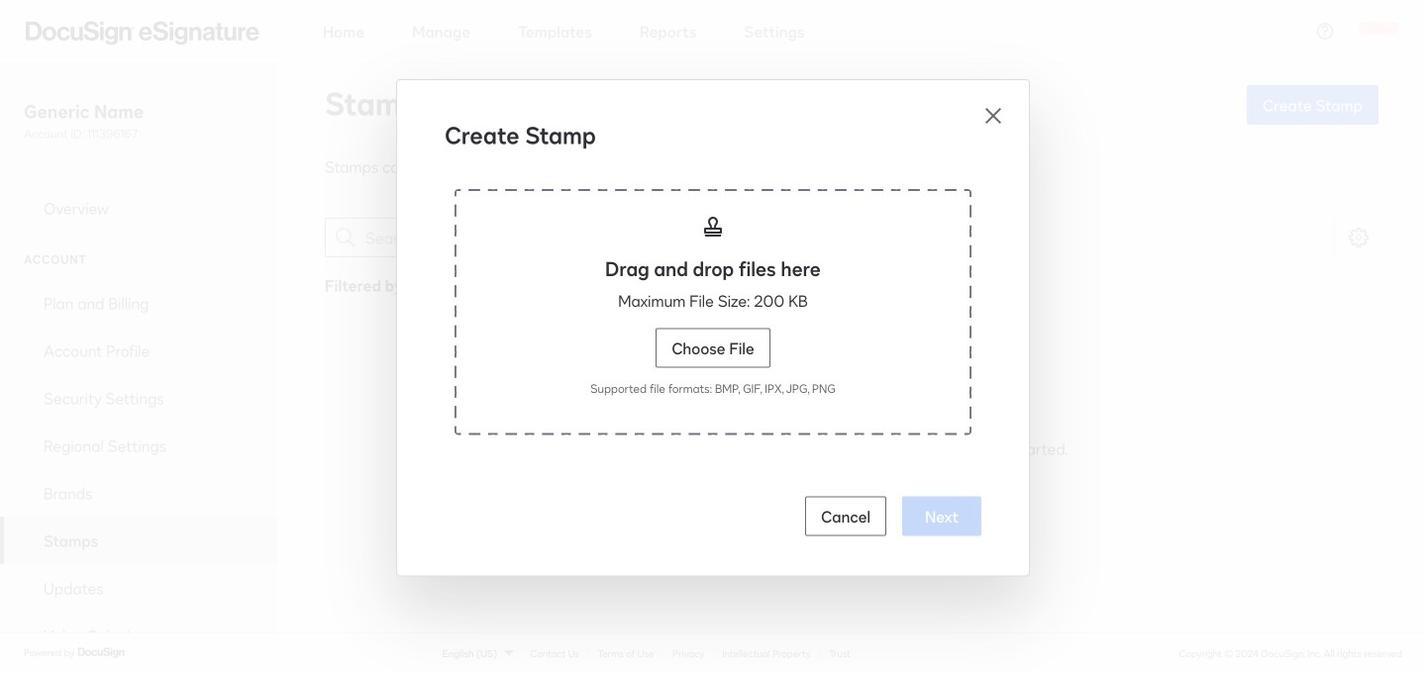 Task type: describe. For each thing, give the bounding box(es) containing it.
docusign image
[[77, 645, 127, 661]]

your uploaded profile image image
[[1359, 11, 1399, 51]]

Search text field
[[366, 219, 548, 257]]

account element
[[0, 279, 277, 660]]



Task type: locate. For each thing, give the bounding box(es) containing it.
docusign admin image
[[26, 21, 260, 45]]



